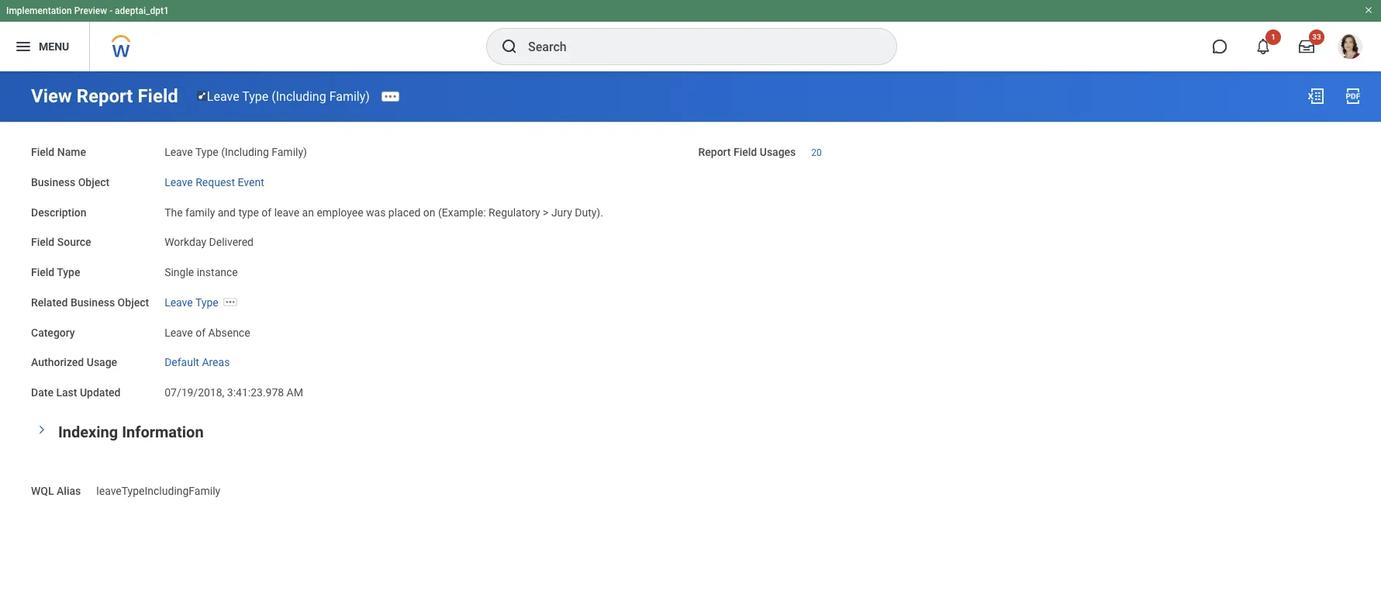 Task type: vqa. For each thing, say whether or not it's contained in the screenshot.
Type for Leave Type link
yes



Task type: describe. For each thing, give the bounding box(es) containing it.
leave type (including family) link
[[207, 89, 370, 104]]

field name element
[[165, 137, 307, 160]]

leave
[[274, 206, 300, 218]]

type for leave type (including family) 'link'
[[242, 89, 269, 104]]

field type element
[[165, 257, 238, 280]]

implementation preview -   adeptai_dpt1
[[6, 5, 169, 16]]

menu banner
[[0, 0, 1382, 71]]

areas
[[202, 356, 230, 369]]

indexing information button
[[58, 423, 204, 441]]

field for workday delivered
[[31, 236, 55, 248]]

33
[[1313, 33, 1322, 41]]

field name
[[31, 146, 86, 158]]

leave for leave type (including family) 'link'
[[207, 89, 239, 104]]

type for the field name element
[[195, 146, 219, 158]]

family) for leave type (including family) 'link'
[[329, 89, 370, 104]]

type
[[238, 206, 259, 218]]

employee
[[317, 206, 364, 218]]

the family and type of leave an employee was placed on (example: regulatory > jury duty).
[[165, 206, 603, 218]]

was
[[366, 206, 386, 218]]

field type
[[31, 266, 80, 278]]

leave type
[[165, 296, 219, 309]]

family
[[185, 206, 215, 218]]

1 vertical spatial business
[[71, 296, 115, 309]]

family) for the field name element
[[272, 146, 307, 158]]

default areas
[[165, 356, 230, 369]]

jury
[[551, 206, 572, 218]]

1 vertical spatial report
[[699, 146, 731, 158]]

alias
[[57, 485, 81, 497]]

view report field image
[[197, 90, 207, 102]]

information
[[122, 423, 204, 441]]

field source element
[[165, 227, 254, 250]]

category
[[31, 326, 75, 339]]

>
[[543, 206, 549, 218]]

1
[[1272, 33, 1276, 41]]

field left "view report field" icon
[[138, 85, 178, 107]]

profile logan mcneil image
[[1338, 34, 1363, 62]]

implementation
[[6, 5, 72, 16]]

0 vertical spatial report
[[77, 85, 133, 107]]

default areas link
[[165, 353, 230, 369]]

search image
[[500, 37, 519, 56]]

usage
[[87, 356, 117, 369]]

view report field main content
[[0, 71, 1382, 513]]

an
[[302, 206, 314, 218]]

1 horizontal spatial of
[[262, 206, 272, 218]]

and
[[218, 206, 236, 218]]

notifications large image
[[1256, 39, 1271, 54]]

0 vertical spatial business
[[31, 176, 75, 188]]

leave of absence element
[[165, 323, 250, 339]]

leave for the field name element
[[165, 146, 193, 158]]

type down "source"
[[57, 266, 80, 278]]

20
[[812, 147, 822, 158]]

of inside leave of absence "element"
[[196, 326, 206, 339]]

workday
[[165, 236, 206, 248]]

business object
[[31, 176, 110, 188]]

source
[[57, 236, 91, 248]]

on
[[423, 206, 436, 218]]

justify image
[[14, 37, 33, 56]]

(including for the field name element
[[221, 146, 269, 158]]

wql
[[31, 485, 54, 497]]

leave type (including family) for the field name element
[[165, 146, 307, 158]]

authorized
[[31, 356, 84, 369]]

related business object
[[31, 296, 149, 309]]

duty).
[[575, 206, 603, 218]]

default
[[165, 356, 199, 369]]

leave request event link
[[165, 173, 264, 188]]

close environment banner image
[[1365, 5, 1374, 15]]



Task type: locate. For each thing, give the bounding box(es) containing it.
07/19/2018,
[[165, 386, 224, 399]]

0 vertical spatial leave type (including family)
[[207, 89, 370, 104]]

indexing information
[[58, 423, 204, 441]]

Search Workday  search field
[[528, 29, 865, 64]]

0 horizontal spatial object
[[78, 176, 110, 188]]

family)
[[329, 89, 370, 104], [272, 146, 307, 158]]

0 vertical spatial (including
[[272, 89, 326, 104]]

field source
[[31, 236, 91, 248]]

menu
[[39, 40, 69, 52]]

(including for leave type (including family) 'link'
[[272, 89, 326, 104]]

business right related at left
[[71, 296, 115, 309]]

placed
[[389, 206, 421, 218]]

(including inside the field name element
[[221, 146, 269, 158]]

related
[[31, 296, 68, 309]]

date
[[31, 386, 53, 399]]

family) inside the field name element
[[272, 146, 307, 158]]

delivered
[[209, 236, 254, 248]]

leave type (including family) for leave type (including family) 'link'
[[207, 89, 370, 104]]

field left the name
[[31, 146, 55, 158]]

report left usages at top
[[699, 146, 731, 158]]

leave down single
[[165, 296, 193, 309]]

1 horizontal spatial report
[[699, 146, 731, 158]]

single instance
[[165, 266, 238, 278]]

type up leave request event link
[[195, 146, 219, 158]]

type right "view report field" icon
[[242, 89, 269, 104]]

1 vertical spatial leave type (including family)
[[165, 146, 307, 158]]

object
[[78, 176, 110, 188], [118, 296, 149, 309]]

1 vertical spatial of
[[196, 326, 206, 339]]

field
[[138, 85, 178, 107], [31, 146, 55, 158], [734, 146, 757, 158], [31, 236, 55, 248], [31, 266, 55, 278]]

1 button
[[1247, 29, 1282, 64]]

07/19/2018, 3:41:23.978 am
[[165, 386, 303, 399]]

leave up default at the bottom left of the page
[[165, 326, 193, 339]]

indexing
[[58, 423, 118, 441]]

field for single instance
[[31, 266, 55, 278]]

view printable version (pdf) image
[[1344, 87, 1363, 106]]

field for leave type (including family)
[[31, 146, 55, 158]]

1 vertical spatial object
[[118, 296, 149, 309]]

leave type link
[[165, 293, 219, 309]]

event
[[238, 176, 264, 188]]

preview
[[74, 5, 107, 16]]

0 vertical spatial family)
[[329, 89, 370, 104]]

object left 'leave type' in the left of the page
[[118, 296, 149, 309]]

authorized usage
[[31, 356, 117, 369]]

3:41:23.978
[[227, 386, 284, 399]]

type inside the field name element
[[195, 146, 219, 158]]

request
[[196, 176, 235, 188]]

object down the name
[[78, 176, 110, 188]]

0 horizontal spatial (including
[[221, 146, 269, 158]]

field left "source"
[[31, 236, 55, 248]]

0 vertical spatial of
[[262, 206, 272, 218]]

1 horizontal spatial family)
[[329, 89, 370, 104]]

leave inside the field name element
[[165, 146, 193, 158]]

20 button
[[812, 147, 824, 159]]

wql alias
[[31, 485, 81, 497]]

business
[[31, 176, 75, 188], [71, 296, 115, 309]]

regulatory
[[489, 206, 540, 218]]

report field usages
[[699, 146, 796, 158]]

0 horizontal spatial family)
[[272, 146, 307, 158]]

leave type (including family) up event
[[165, 146, 307, 158]]

field up related at left
[[31, 266, 55, 278]]

view
[[31, 85, 72, 107]]

leavetypeincludingfamily
[[96, 485, 220, 497]]

business down the field name
[[31, 176, 75, 188]]

field left usages at top
[[734, 146, 757, 158]]

leave type (including family) up the field name element
[[207, 89, 370, 104]]

0 horizontal spatial of
[[196, 326, 206, 339]]

1 vertical spatial family)
[[272, 146, 307, 158]]

type
[[242, 89, 269, 104], [195, 146, 219, 158], [57, 266, 80, 278], [195, 296, 219, 309]]

adeptai_dpt1
[[115, 5, 169, 16]]

of
[[262, 206, 272, 218], [196, 326, 206, 339]]

1 horizontal spatial (including
[[272, 89, 326, 104]]

(example:
[[438, 206, 486, 218]]

report right view
[[77, 85, 133, 107]]

date last updated element
[[165, 377, 303, 400]]

export to excel image
[[1307, 87, 1326, 106]]

leave type (including family)
[[207, 89, 370, 104], [165, 146, 307, 158]]

33 button
[[1290, 29, 1325, 64]]

0 horizontal spatial report
[[77, 85, 133, 107]]

last
[[56, 386, 77, 399]]

workday delivered
[[165, 236, 254, 248]]

0 vertical spatial object
[[78, 176, 110, 188]]

leave up leave request event link
[[165, 146, 193, 158]]

menu button
[[0, 22, 89, 71]]

description
[[31, 206, 87, 218]]

leave up the
[[165, 176, 193, 188]]

-
[[110, 5, 113, 16]]

absence
[[208, 326, 250, 339]]

report
[[77, 85, 133, 107], [699, 146, 731, 158]]

leave request event
[[165, 176, 264, 188]]

1 horizontal spatial object
[[118, 296, 149, 309]]

chevron down image
[[36, 420, 47, 439]]

leave up the field name element
[[207, 89, 239, 104]]

leave for leave type link
[[165, 296, 193, 309]]

leave for leave request event link
[[165, 176, 193, 188]]

single
[[165, 266, 194, 278]]

1 vertical spatial (including
[[221, 146, 269, 158]]

of right type
[[262, 206, 272, 218]]

instance
[[197, 266, 238, 278]]

name
[[57, 146, 86, 158]]

inbox large image
[[1299, 39, 1315, 54]]

(including
[[272, 89, 326, 104], [221, 146, 269, 158]]

leave for leave of absence "element"
[[165, 326, 193, 339]]

leave of absence
[[165, 326, 250, 339]]

usages
[[760, 146, 796, 158]]

type up leave of absence "element"
[[195, 296, 219, 309]]

am
[[287, 386, 303, 399]]

updated
[[80, 386, 121, 399]]

type for leave type link
[[195, 296, 219, 309]]

leave inside "element"
[[165, 326, 193, 339]]

leave
[[207, 89, 239, 104], [165, 146, 193, 158], [165, 176, 193, 188], [165, 296, 193, 309], [165, 326, 193, 339]]

of left absence at the bottom
[[196, 326, 206, 339]]

date last updated
[[31, 386, 121, 399]]

the
[[165, 206, 183, 218]]

view report field
[[31, 85, 178, 107]]



